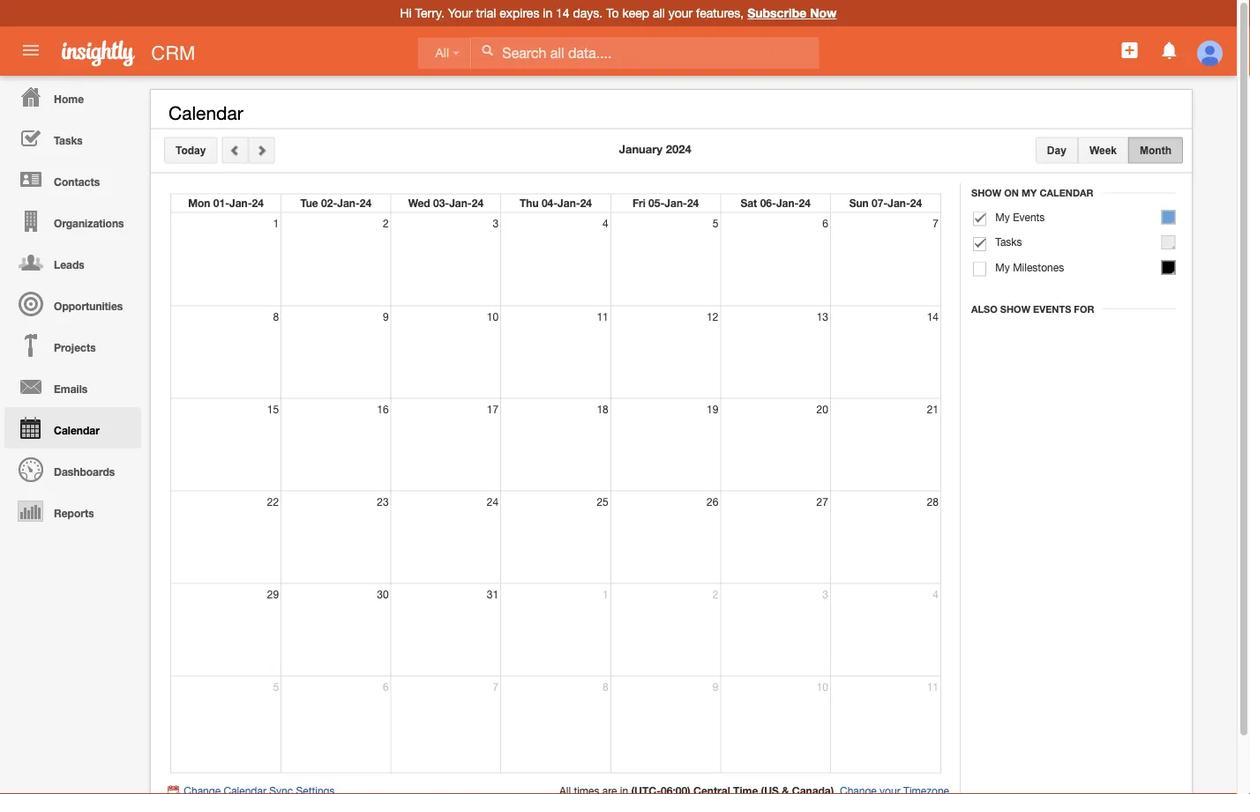 Task type: vqa. For each thing, say whether or not it's contained in the screenshot.


Task type: describe. For each thing, give the bounding box(es) containing it.
1 horizontal spatial calendar
[[169, 102, 243, 124]]

wed 03-jan-24
[[408, 197, 484, 210]]

24 for fri 05-jan-24
[[687, 197, 699, 210]]

My Events checkbox
[[973, 212, 986, 226]]

for
[[1074, 304, 1094, 315]]

06-
[[760, 197, 776, 210]]

tue 02-jan-24
[[300, 197, 372, 210]]

24 for sat 06-jan-24
[[799, 197, 811, 210]]

0 vertical spatial 14
[[556, 6, 570, 20]]

24 for wed 03-jan-24
[[472, 197, 484, 210]]

15
[[267, 404, 279, 416]]

13
[[817, 311, 828, 323]]

16
[[377, 404, 389, 416]]

contacts link
[[4, 159, 141, 200]]

0 vertical spatial events
[[1013, 211, 1045, 223]]

navigation containing home
[[0, 76, 141, 532]]

24 for tue 02-jan-24
[[360, 197, 372, 210]]

also
[[971, 304, 998, 315]]

your
[[448, 6, 473, 20]]

today button
[[164, 137, 217, 164]]

1 horizontal spatial 7
[[933, 217, 939, 230]]

2 horizontal spatial calendar
[[1040, 187, 1094, 199]]

1 vertical spatial tasks
[[996, 236, 1022, 248]]

0 horizontal spatial 9
[[383, 311, 389, 323]]

day
[[1047, 144, 1067, 156]]

next image
[[255, 144, 268, 157]]

jan- for 05-
[[665, 197, 687, 210]]

opportunities
[[54, 300, 123, 312]]

24 for mon 01-jan-24
[[252, 197, 264, 210]]

jan- for 04-
[[558, 197, 580, 210]]

23
[[377, 496, 389, 509]]

my for my milestones
[[996, 261, 1010, 274]]

My Milestones checkbox
[[973, 262, 986, 277]]

expires
[[500, 6, 539, 20]]

jan- for 06-
[[776, 197, 799, 210]]

1 horizontal spatial 9
[[713, 682, 719, 694]]

fri 05-jan-24
[[633, 197, 699, 210]]

january
[[619, 142, 663, 156]]

trial
[[476, 6, 496, 20]]

hi terry. your trial expires in 14 days. to keep all your features, subscribe now
[[400, 6, 837, 20]]

27
[[817, 496, 828, 509]]

0 horizontal spatial 2
[[383, 217, 389, 230]]

thu 04-jan-24
[[520, 197, 592, 210]]

show on my calendar
[[971, 187, 1094, 199]]

04-
[[542, 197, 558, 210]]

0 vertical spatial my
[[1022, 187, 1037, 199]]

features,
[[696, 6, 744, 20]]

my for my events
[[996, 211, 1010, 223]]

sat
[[741, 197, 757, 210]]

wed
[[408, 197, 430, 210]]

tasks inside tasks link
[[54, 134, 83, 146]]

Tasks checkbox
[[973, 237, 986, 251]]

0 vertical spatial 4
[[603, 217, 609, 230]]

all link
[[418, 37, 471, 69]]

day button
[[1036, 137, 1078, 164]]

subscribe now link
[[747, 6, 837, 20]]

22
[[267, 496, 279, 509]]

reports link
[[4, 491, 141, 532]]

in
[[543, 6, 552, 20]]

calendar link
[[4, 408, 141, 449]]

previous image
[[229, 144, 241, 157]]

today
[[176, 144, 206, 156]]

white image
[[481, 44, 493, 56]]

17
[[487, 404, 499, 416]]

1 vertical spatial events
[[1033, 304, 1071, 315]]

mon 01-jan-24
[[188, 197, 264, 210]]

25
[[597, 496, 609, 509]]

month
[[1140, 144, 1172, 156]]

12
[[707, 311, 719, 323]]

emails link
[[4, 366, 141, 408]]

1 vertical spatial 6
[[383, 682, 389, 694]]

to
[[606, 6, 619, 20]]

thu
[[520, 197, 539, 210]]

milestones
[[1013, 261, 1064, 274]]

week button
[[1078, 137, 1129, 164]]

0 vertical spatial 3
[[493, 217, 499, 230]]

26
[[707, 496, 719, 509]]

0 horizontal spatial 11
[[597, 311, 609, 323]]

0 vertical spatial 8
[[273, 311, 279, 323]]

02-
[[321, 197, 337, 210]]

your
[[669, 6, 693, 20]]

projects
[[54, 341, 96, 354]]

reports
[[54, 507, 94, 520]]

keep
[[623, 6, 650, 20]]

crm
[[151, 41, 195, 64]]



Task type: locate. For each thing, give the bounding box(es) containing it.
fri
[[633, 197, 646, 210]]

jan-
[[229, 197, 252, 210], [337, 197, 360, 210], [449, 197, 472, 210], [558, 197, 580, 210], [665, 197, 687, 210], [776, 197, 799, 210], [888, 197, 910, 210]]

0 vertical spatial 10
[[487, 311, 499, 323]]

24 for thu 04-jan-24
[[580, 197, 592, 210]]

jan- right fri
[[665, 197, 687, 210]]

0 vertical spatial calendar
[[169, 102, 243, 124]]

2
[[383, 217, 389, 230], [713, 589, 719, 601]]

1 vertical spatial my
[[996, 211, 1010, 223]]

3 jan- from the left
[[449, 197, 472, 210]]

organizations link
[[4, 200, 141, 242]]

1 vertical spatial 11
[[927, 682, 939, 694]]

calendar down "day" button
[[1040, 187, 1094, 199]]

my milestones
[[996, 261, 1064, 274]]

5
[[713, 217, 719, 230], [273, 682, 279, 694]]

sat 06-jan-24
[[741, 197, 811, 210]]

1 horizontal spatial 5
[[713, 217, 719, 230]]

1 vertical spatial 9
[[713, 682, 719, 694]]

4 jan- from the left
[[558, 197, 580, 210]]

1 vertical spatial 2
[[713, 589, 719, 601]]

sun
[[849, 197, 869, 210]]

show right 'also' at the top right of the page
[[1000, 304, 1031, 315]]

tasks link
[[4, 117, 141, 159]]

1 vertical spatial calendar
[[1040, 187, 1094, 199]]

events
[[1013, 211, 1045, 223], [1033, 304, 1071, 315]]

jan- right mon
[[229, 197, 252, 210]]

20
[[817, 404, 828, 416]]

emails
[[54, 383, 88, 395]]

8
[[273, 311, 279, 323], [603, 682, 609, 694]]

0 horizontal spatial 6
[[383, 682, 389, 694]]

jan- right thu
[[558, 197, 580, 210]]

home link
[[4, 76, 141, 117]]

home
[[54, 93, 84, 105]]

notifications image
[[1159, 40, 1180, 61]]

7 jan- from the left
[[888, 197, 910, 210]]

on
[[1004, 187, 1019, 199]]

14 right in
[[556, 6, 570, 20]]

5 jan- from the left
[[665, 197, 687, 210]]

projects link
[[4, 325, 141, 366]]

terry.
[[415, 6, 445, 20]]

0 vertical spatial 5
[[713, 217, 719, 230]]

events down show on my calendar
[[1013, 211, 1045, 223]]

opportunities link
[[4, 283, 141, 325]]

1 vertical spatial 7
[[493, 682, 499, 694]]

jan- for 03-
[[449, 197, 472, 210]]

calendar up the 'dashboards' "link"
[[54, 424, 100, 437]]

leads
[[54, 259, 84, 271]]

03-
[[433, 197, 449, 210]]

my right my events option
[[996, 211, 1010, 223]]

0 horizontal spatial 4
[[603, 217, 609, 230]]

28
[[927, 496, 939, 509]]

also show events for
[[971, 304, 1094, 315]]

january 2024
[[619, 142, 691, 156]]

tasks up contacts link
[[54, 134, 83, 146]]

sun 07-jan-24
[[849, 197, 922, 210]]

2024
[[666, 142, 691, 156]]

1 horizontal spatial 14
[[927, 311, 939, 323]]

jan- right 'wed'
[[449, 197, 472, 210]]

05-
[[649, 197, 665, 210]]

days.
[[573, 6, 603, 20]]

jan- for 07-
[[888, 197, 910, 210]]

jan- right sat
[[776, 197, 799, 210]]

01-
[[213, 197, 229, 210]]

18
[[597, 404, 609, 416]]

1 horizontal spatial 10
[[817, 682, 828, 694]]

0 vertical spatial 6
[[823, 217, 828, 230]]

0 horizontal spatial 14
[[556, 6, 570, 20]]

21
[[927, 404, 939, 416]]

subscribe
[[747, 6, 807, 20]]

19
[[707, 404, 719, 416]]

0 horizontal spatial 7
[[493, 682, 499, 694]]

jan- for 02-
[[337, 197, 360, 210]]

1 vertical spatial show
[[1000, 304, 1031, 315]]

jan- for 01-
[[229, 197, 252, 210]]

contacts
[[54, 176, 100, 188]]

1 horizontal spatial 2
[[713, 589, 719, 601]]

all
[[435, 46, 449, 60]]

0 vertical spatial 7
[[933, 217, 939, 230]]

29
[[267, 589, 279, 601]]

1 horizontal spatial 1
[[603, 589, 609, 601]]

24 for sun 07-jan-24
[[910, 197, 922, 210]]

events left for
[[1033, 304, 1071, 315]]

mon
[[188, 197, 210, 210]]

0 vertical spatial 9
[[383, 311, 389, 323]]

jan- right tue
[[337, 197, 360, 210]]

1 vertical spatial 4
[[933, 589, 939, 601]]

calendar up today
[[169, 102, 243, 124]]

10
[[487, 311, 499, 323], [817, 682, 828, 694]]

0 horizontal spatial 3
[[493, 217, 499, 230]]

Search all data.... text field
[[471, 37, 819, 69]]

my right on
[[1022, 187, 1037, 199]]

dashboards link
[[4, 449, 141, 491]]

1 horizontal spatial 4
[[933, 589, 939, 601]]

07-
[[872, 197, 888, 210]]

0 vertical spatial 2
[[383, 217, 389, 230]]

1 vertical spatial 3
[[823, 589, 828, 601]]

leads link
[[4, 242, 141, 283]]

0 horizontal spatial tasks
[[54, 134, 83, 146]]

calendar
[[169, 102, 243, 124], [1040, 187, 1094, 199], [54, 424, 100, 437]]

0 vertical spatial show
[[971, 187, 1002, 199]]

0 horizontal spatial 10
[[487, 311, 499, 323]]

0 horizontal spatial calendar
[[54, 424, 100, 437]]

0 horizontal spatial 8
[[273, 311, 279, 323]]

my events
[[996, 211, 1045, 223]]

6 jan- from the left
[[776, 197, 799, 210]]

1 horizontal spatial 6
[[823, 217, 828, 230]]

show
[[971, 187, 1002, 199], [1000, 304, 1031, 315]]

30
[[377, 589, 389, 601]]

0 vertical spatial tasks
[[54, 134, 83, 146]]

2 jan- from the left
[[337, 197, 360, 210]]

1 vertical spatial 14
[[927, 311, 939, 323]]

tue
[[300, 197, 318, 210]]

3
[[493, 217, 499, 230], [823, 589, 828, 601]]

show left on
[[971, 187, 1002, 199]]

tasks down my events
[[996, 236, 1022, 248]]

0 horizontal spatial 1
[[273, 217, 279, 230]]

my right "my milestones" checkbox
[[996, 261, 1010, 274]]

1 horizontal spatial 3
[[823, 589, 828, 601]]

2 vertical spatial calendar
[[54, 424, 100, 437]]

24
[[252, 197, 264, 210], [360, 197, 372, 210], [472, 197, 484, 210], [580, 197, 592, 210], [687, 197, 699, 210], [799, 197, 811, 210], [910, 197, 922, 210], [487, 496, 499, 509]]

1 vertical spatial 1
[[603, 589, 609, 601]]

my
[[1022, 187, 1037, 199], [996, 211, 1010, 223], [996, 261, 1010, 274]]

1 vertical spatial 5
[[273, 682, 279, 694]]

31
[[487, 589, 499, 601]]

now
[[810, 6, 837, 20]]

1 vertical spatial 10
[[817, 682, 828, 694]]

0 vertical spatial 11
[[597, 311, 609, 323]]

0 horizontal spatial 5
[[273, 682, 279, 694]]

0 vertical spatial 1
[[273, 217, 279, 230]]

dashboards
[[54, 466, 115, 478]]

14 left 'also' at the top right of the page
[[927, 311, 939, 323]]

6
[[823, 217, 828, 230], [383, 682, 389, 694]]

1 horizontal spatial tasks
[[996, 236, 1022, 248]]

month button
[[1129, 137, 1183, 164]]

navigation
[[0, 76, 141, 532]]

organizations
[[54, 217, 124, 229]]

11
[[597, 311, 609, 323], [927, 682, 939, 694]]

1 horizontal spatial 8
[[603, 682, 609, 694]]

jan- right sun
[[888, 197, 910, 210]]

1 horizontal spatial 11
[[927, 682, 939, 694]]

all
[[653, 6, 665, 20]]

7
[[933, 217, 939, 230], [493, 682, 499, 694]]

week
[[1090, 144, 1117, 156]]

1 vertical spatial 8
[[603, 682, 609, 694]]

1 jan- from the left
[[229, 197, 252, 210]]

14
[[556, 6, 570, 20], [927, 311, 939, 323]]

hi
[[400, 6, 412, 20]]

2 vertical spatial my
[[996, 261, 1010, 274]]



